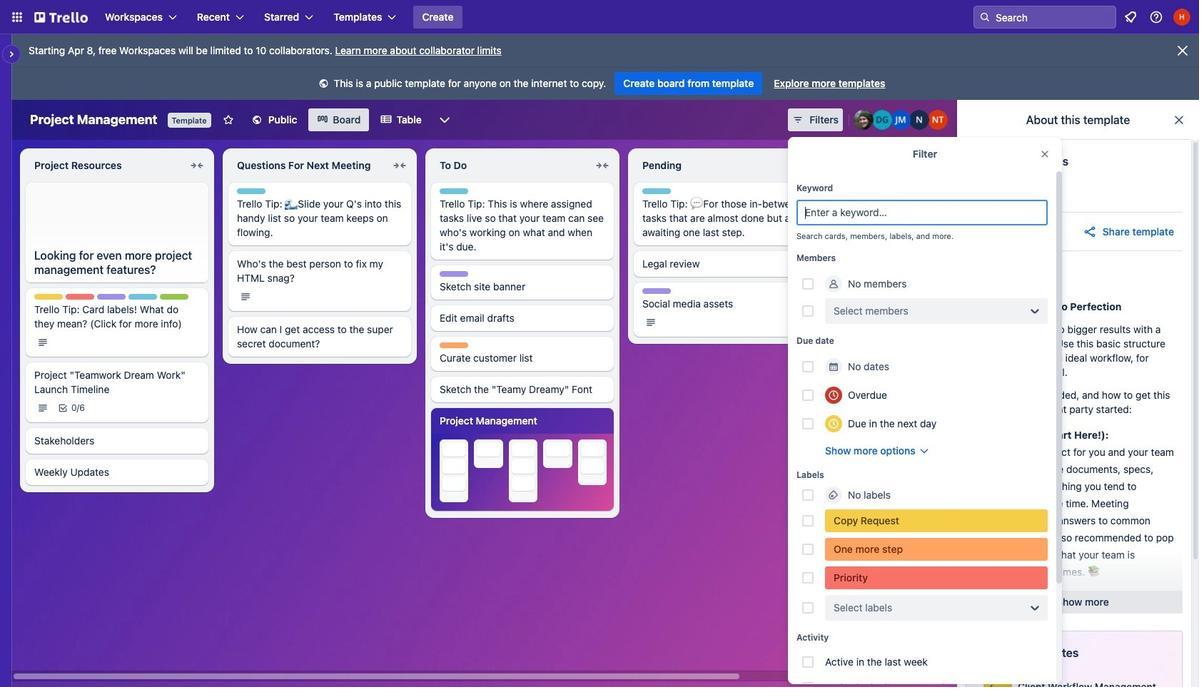 Task type: locate. For each thing, give the bounding box(es) containing it.
color: lime, title: "halp" element
[[160, 294, 189, 300]]

None text field
[[26, 154, 186, 177], [634, 154, 794, 177], [26, 154, 186, 177], [634, 154, 794, 177]]

color: purple, title: "design team" element
[[440, 271, 468, 277], [643, 288, 671, 294], [97, 294, 126, 300]]

collapse list image
[[594, 157, 611, 174]]

0 horizontal spatial color: purple, title: "design team" element
[[97, 294, 126, 300]]

color: red, title: "priority" element
[[66, 294, 94, 300], [825, 567, 1048, 590]]

jordan mirchev (jordan_mirchev) image
[[891, 110, 911, 130]]

1 vertical spatial color: red, title: "priority" element
[[825, 567, 1048, 590]]

nicole tang (nicoletang31) image
[[928, 110, 948, 130]]

1 horizontal spatial color: yellow, title: "copy request" element
[[825, 510, 1048, 533]]

close popover image
[[1040, 149, 1051, 160]]

color: yellow, title: "copy request" element
[[34, 294, 63, 300], [825, 510, 1048, 533]]

0 horizontal spatial collapse list image
[[189, 157, 206, 174]]

0 horizontal spatial color: yellow, title: "copy request" element
[[34, 294, 63, 300]]

1 horizontal spatial collapse list image
[[391, 157, 408, 174]]

1 horizontal spatial color: purple, title: "design team" element
[[440, 271, 468, 277]]

0 horizontal spatial color: red, title: "priority" element
[[66, 294, 94, 300]]

sm image
[[317, 77, 331, 91]]

1 vertical spatial color: yellow, title: "copy request" element
[[825, 510, 1048, 533]]

0 vertical spatial color: red, title: "priority" element
[[66, 294, 94, 300]]

0 vertical spatial color: yellow, title: "copy request" element
[[34, 294, 63, 300]]

1 vertical spatial color: orange, title: "one more step" element
[[845, 388, 874, 394]]

color: orange, title: "one more step" element
[[440, 343, 468, 348], [845, 388, 874, 394], [825, 538, 1048, 561]]

0 vertical spatial color: orange, title: "one more step" element
[[440, 343, 468, 348]]

collapse list image
[[189, 157, 206, 174], [391, 157, 408, 174]]

back to home image
[[34, 6, 88, 29]]

customize views image
[[438, 113, 452, 127]]

None text field
[[228, 154, 388, 177], [431, 154, 591, 177], [228, 154, 388, 177], [431, 154, 591, 177]]

color: sky, title: "trello tip" element
[[237, 189, 266, 194], [440, 189, 468, 194], [643, 189, 671, 194], [129, 294, 157, 300], [845, 300, 874, 306]]



Task type: vqa. For each thing, say whether or not it's contained in the screenshot.
"Close popover" image
yes



Task type: describe. For each thing, give the bounding box(es) containing it.
devan goldstein (devangoldstein2) image
[[873, 110, 893, 130]]

star or unstar board image
[[223, 114, 234, 126]]

0 notifications image
[[1122, 9, 1140, 26]]

2 vertical spatial color: orange, title: "one more step" element
[[825, 538, 1048, 561]]

1 collapse list image from the left
[[189, 157, 206, 174]]

Board name text field
[[23, 109, 165, 131]]

Enter a keyword… text field
[[797, 200, 1048, 226]]

2 horizontal spatial color: purple, title: "design team" element
[[643, 288, 671, 294]]

nic (nicoletollefson1) image
[[910, 110, 930, 130]]

1 horizontal spatial color: red, title: "priority" element
[[825, 567, 1048, 590]]

2 collapse list image from the left
[[391, 157, 408, 174]]

primary element
[[0, 0, 1200, 34]]

open information menu image
[[1150, 10, 1164, 24]]

Search field
[[991, 7, 1116, 27]]

howard (howard38800628) image
[[1174, 9, 1191, 26]]

search image
[[980, 11, 991, 23]]

caity (caity) image
[[854, 110, 874, 130]]



